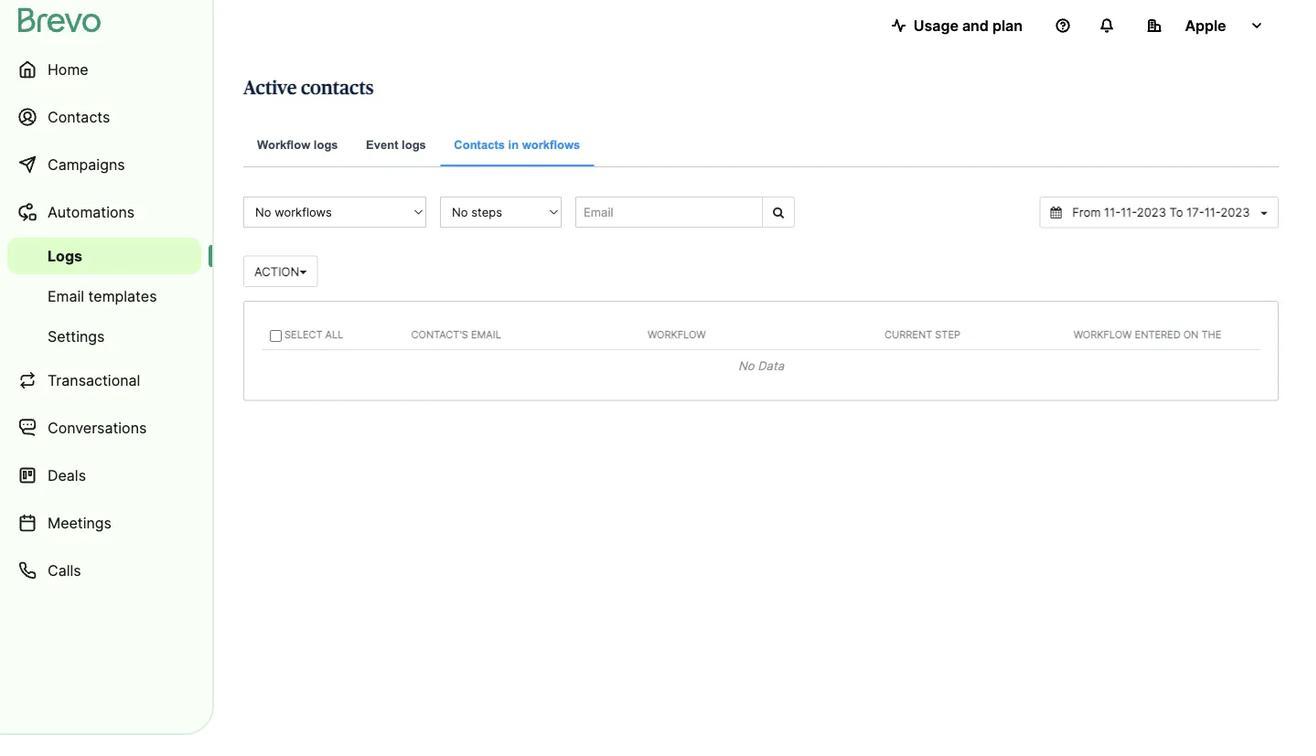 Task type: locate. For each thing, give the bounding box(es) containing it.
None text field
[[1066, 204, 1258, 221]]

automations link
[[7, 190, 201, 234]]

logs left event
[[314, 138, 338, 151]]

0 horizontal spatial contacts
[[48, 108, 110, 126]]

contacts up "campaigns"
[[48, 108, 110, 126]]

the
[[1202, 329, 1222, 341]]

contacts for contacts in workflows
[[454, 138, 505, 151]]

2 logs from the left
[[402, 138, 426, 151]]

meetings link
[[7, 502, 201, 546]]

contacts
[[48, 108, 110, 126], [454, 138, 505, 151]]

usage and plan button
[[877, 7, 1038, 44]]

home
[[48, 60, 88, 78]]

1 logs from the left
[[314, 138, 338, 151]]

settings link
[[7, 319, 201, 355]]

event logs
[[366, 138, 426, 151]]

transactional
[[48, 372, 140, 389]]

active
[[243, 78, 297, 97]]

1 horizontal spatial contacts
[[454, 138, 505, 151]]

None checkbox
[[270, 331, 282, 342]]

on
[[1184, 329, 1199, 341]]

home link
[[7, 48, 201, 92]]

contacts left in
[[454, 138, 505, 151]]

apple button
[[1133, 7, 1280, 44]]

1 vertical spatial contacts
[[454, 138, 505, 151]]

email templates link
[[7, 278, 201, 315]]

2 horizontal spatial workflow
[[1074, 329, 1133, 341]]

contacts link
[[7, 95, 201, 139]]

contacts inside contacts in workflows link
[[454, 138, 505, 151]]

calls
[[48, 562, 81, 580]]

campaigns link
[[7, 143, 201, 187]]

contacts
[[301, 78, 374, 97]]

conversations link
[[7, 406, 201, 450]]

workflow
[[257, 138, 311, 151], [648, 329, 706, 341], [1074, 329, 1133, 341]]

apple
[[1186, 16, 1227, 34]]

workflow entered on the
[[1074, 329, 1222, 341]]

deals
[[48, 467, 86, 485]]

active contacts
[[243, 78, 374, 97]]

1 horizontal spatial logs
[[402, 138, 426, 151]]

0 vertical spatial contacts
[[48, 108, 110, 126]]

contacts for contacts
[[48, 108, 110, 126]]

0 horizontal spatial workflow
[[257, 138, 311, 151]]

deals link
[[7, 454, 201, 498]]

0 horizontal spatial logs
[[314, 138, 338, 151]]

and
[[963, 16, 989, 34]]

logs right event
[[402, 138, 426, 151]]

select all
[[282, 329, 344, 341]]

meetings
[[48, 514, 112, 532]]

workflows
[[522, 138, 581, 151]]

no data
[[739, 359, 784, 374]]

calls link
[[7, 549, 201, 593]]

automations
[[48, 203, 135, 221]]

email
[[48, 287, 84, 305]]

contacts inside contacts link
[[48, 108, 110, 126]]

templates
[[88, 287, 157, 305]]

1 horizontal spatial workflow
[[648, 329, 706, 341]]

event
[[366, 138, 399, 151]]

search image
[[773, 206, 784, 218]]

plan
[[993, 16, 1023, 34]]

workflow for workflow logs
[[257, 138, 311, 151]]

logs
[[314, 138, 338, 151], [402, 138, 426, 151]]

action
[[254, 265, 300, 279]]



Task type: describe. For each thing, give the bounding box(es) containing it.
event logs link
[[352, 124, 440, 167]]

step
[[936, 329, 961, 341]]

email templates
[[48, 287, 157, 305]]

data
[[758, 359, 784, 374]]

no
[[739, 359, 755, 374]]

in
[[509, 138, 519, 151]]

workflow for workflow entered on the
[[1074, 329, 1133, 341]]

action button
[[243, 256, 318, 288]]

contacts in workflows link
[[441, 124, 594, 167]]

logs
[[48, 247, 82, 265]]

Email text field
[[576, 197, 763, 228]]

contact's email
[[411, 329, 501, 341]]

logs for event logs
[[402, 138, 426, 151]]

workflow for workflow
[[648, 329, 706, 341]]

conversations
[[48, 419, 147, 437]]

logs link
[[7, 238, 201, 275]]

current
[[885, 329, 933, 341]]

email
[[471, 329, 501, 341]]

campaigns
[[48, 156, 125, 173]]

usage and plan
[[914, 16, 1023, 34]]

usage
[[914, 16, 959, 34]]

entered
[[1135, 329, 1181, 341]]

all
[[325, 329, 344, 341]]

current step
[[885, 329, 961, 341]]

select
[[285, 329, 323, 341]]

settings
[[48, 328, 105, 346]]

logs for workflow logs
[[314, 138, 338, 151]]

transactional link
[[7, 359, 201, 403]]

contact's
[[411, 329, 469, 341]]

workflow logs link
[[243, 124, 352, 167]]

workflow logs
[[257, 138, 338, 151]]

calendar image
[[1051, 207, 1062, 219]]

contacts in workflows
[[454, 138, 581, 151]]



Task type: vqa. For each thing, say whether or not it's contained in the screenshot.
the Logs
yes



